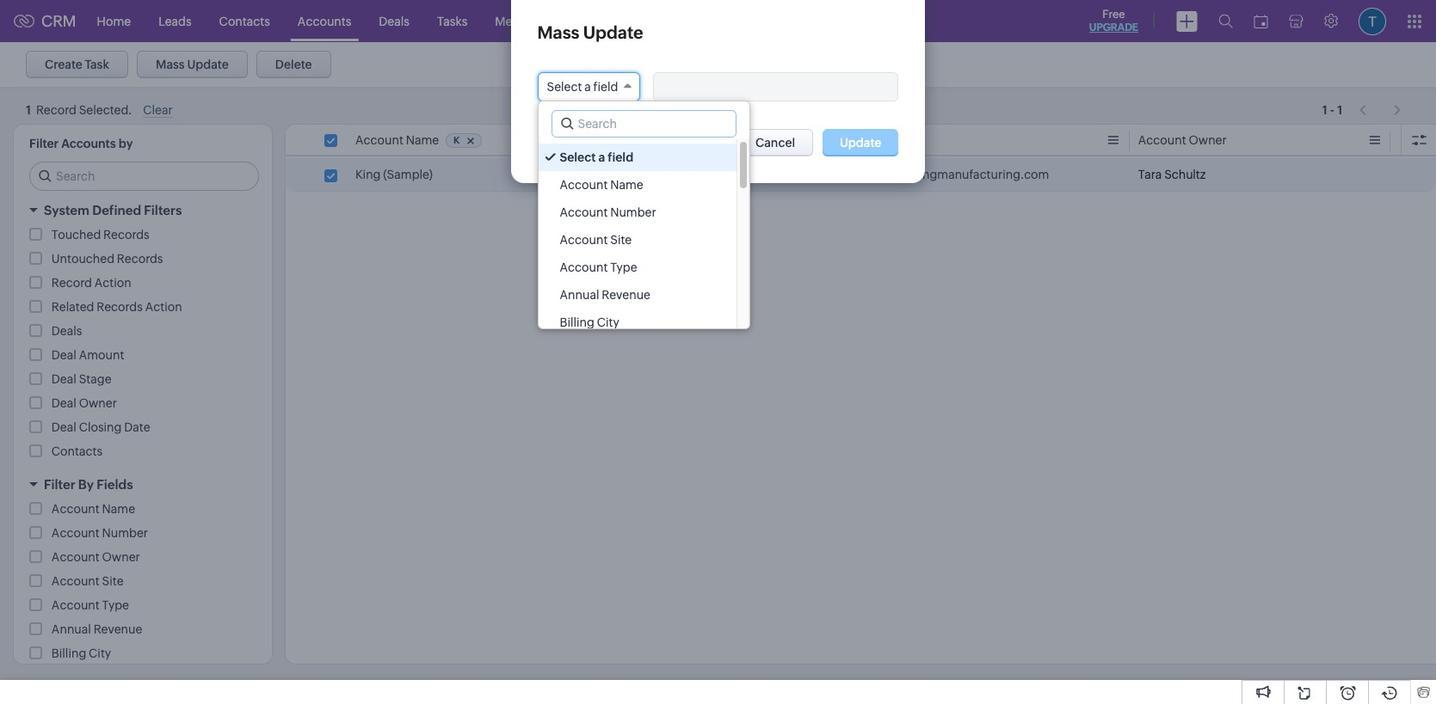 Task type: vqa. For each thing, say whether or not it's contained in the screenshot.
the bottommost Type
yes



Task type: locate. For each thing, give the bounding box(es) containing it.
account name down phone
[[560, 178, 643, 192]]

mass update up select a field field
[[537, 22, 643, 42]]

account owner up the schultz
[[1138, 133, 1227, 147]]

555-
[[616, 168, 641, 182], [641, 168, 666, 182]]

site
[[610, 233, 632, 247], [102, 575, 124, 589]]

reports
[[629, 14, 673, 28]]

revenue
[[602, 288, 651, 302], [93, 623, 142, 637]]

0 horizontal spatial deals
[[51, 324, 82, 338]]

annual revenue
[[560, 288, 651, 302], [51, 623, 142, 637]]

a down search text box
[[598, 151, 605, 164]]

account name inside list box
[[560, 178, 643, 192]]

deals inside deals link
[[379, 14, 410, 28]]

1 - 1
[[1322, 99, 1343, 113], [1322, 103, 1343, 117]]

0 horizontal spatial account site
[[51, 575, 124, 589]]

by
[[78, 478, 94, 492]]

0 horizontal spatial account owner
[[51, 551, 140, 565]]

task
[[85, 58, 109, 71]]

create
[[45, 58, 82, 71]]

0 vertical spatial site
[[610, 233, 632, 247]]

0 vertical spatial number
[[610, 206, 656, 219]]

1 horizontal spatial contacts
[[219, 14, 270, 28]]

deals
[[379, 14, 410, 28], [51, 324, 82, 338]]

1 deal from the top
[[51, 349, 76, 362]]

select inside list box
[[560, 151, 596, 164]]

cancel
[[755, 136, 795, 150]]

number down '555-555-5555'
[[610, 206, 656, 219]]

0 vertical spatial field
[[593, 80, 618, 94]]

annual revenue inside list box
[[560, 288, 651, 302]]

0 vertical spatial type
[[610, 261, 637, 275]]

0 horizontal spatial billing city
[[51, 647, 111, 661]]

0 vertical spatial mass
[[537, 22, 580, 42]]

1 vertical spatial annual revenue
[[51, 623, 142, 637]]

0 horizontal spatial action
[[94, 276, 131, 290]]

select a field down phone
[[560, 151, 633, 164]]

1 vertical spatial name
[[610, 178, 643, 192]]

0 vertical spatial billing
[[560, 316, 595, 330]]

account
[[355, 133, 403, 147], [1138, 133, 1186, 147], [560, 178, 608, 192], [560, 206, 608, 219], [560, 233, 608, 247], [560, 261, 608, 275], [51, 503, 100, 516], [51, 527, 100, 540], [51, 551, 100, 565], [51, 575, 100, 589], [51, 599, 100, 613]]

deal down deal stage
[[51, 397, 76, 410]]

a down 'calls' link
[[585, 80, 591, 94]]

clear
[[143, 103, 173, 117]]

account number
[[560, 206, 656, 219], [51, 527, 148, 540]]

field inside field
[[593, 80, 618, 94]]

account site for owner
[[51, 575, 124, 589]]

0 horizontal spatial type
[[102, 599, 129, 613]]

row group
[[286, 158, 1436, 192]]

1 vertical spatial account type
[[51, 599, 129, 613]]

revenue inside list box
[[602, 288, 651, 302]]

http://kingmanufacturing.com
[[877, 168, 1049, 182]]

tasks
[[437, 14, 468, 28]]

deal for deal owner
[[51, 397, 76, 410]]

deal owner
[[51, 397, 117, 410]]

action up related records action
[[94, 276, 131, 290]]

1 vertical spatial billing
[[51, 647, 86, 661]]

1
[[1322, 99, 1328, 113], [1337, 99, 1343, 113], [1322, 103, 1328, 117], [1337, 103, 1343, 117], [26, 103, 31, 117]]

2 deal from the top
[[51, 373, 76, 386]]

0 horizontal spatial annual
[[51, 623, 91, 637]]

account owner down filter by fields
[[51, 551, 140, 565]]

1 vertical spatial deals
[[51, 324, 82, 338]]

0 horizontal spatial accounts
[[61, 137, 116, 151]]

0 vertical spatial accounts
[[298, 14, 351, 28]]

select a field inside field
[[547, 80, 618, 94]]

0 vertical spatial annual revenue
[[560, 288, 651, 302]]

account site inside list box
[[560, 233, 632, 247]]

1 vertical spatial number
[[102, 527, 148, 540]]

account owner
[[1138, 133, 1227, 147], [51, 551, 140, 565]]

0 horizontal spatial a
[[585, 80, 591, 94]]

1 vertical spatial update
[[187, 58, 229, 71]]

untouched
[[51, 252, 114, 266]]

1 horizontal spatial billing
[[560, 316, 595, 330]]

name left k
[[406, 133, 439, 147]]

records
[[103, 228, 149, 242], [117, 252, 163, 266], [97, 300, 143, 314]]

2 horizontal spatial account name
[[560, 178, 643, 192]]

account number down '555-555-5555'
[[560, 206, 656, 219]]

0 vertical spatial filter
[[29, 137, 59, 151]]

1 horizontal spatial city
[[597, 316, 619, 330]]

meetings
[[495, 14, 547, 28]]

1 vertical spatial records
[[117, 252, 163, 266]]

0 horizontal spatial annual revenue
[[51, 623, 142, 637]]

selected.
[[79, 103, 132, 117]]

1 vertical spatial filter
[[44, 478, 75, 492]]

by
[[119, 137, 133, 151]]

billing city
[[560, 316, 619, 330], [51, 647, 111, 661]]

account type inside list box
[[560, 261, 637, 275]]

filter inside dropdown button
[[44, 478, 75, 492]]

0 horizontal spatial mass
[[156, 58, 185, 71]]

accounts down 1 record selected.
[[61, 137, 116, 151]]

schultz
[[1164, 168, 1206, 182]]

name down fields
[[102, 503, 135, 516]]

name down phone
[[610, 178, 643, 192]]

1 vertical spatial account site
[[51, 575, 124, 589]]

2 vertical spatial owner
[[102, 551, 140, 565]]

cancel button
[[737, 129, 813, 157]]

3 deal from the top
[[51, 397, 76, 410]]

owner
[[1189, 133, 1227, 147], [79, 397, 117, 410], [102, 551, 140, 565]]

deal stage
[[51, 373, 112, 386]]

contacts
[[219, 14, 270, 28], [51, 445, 102, 459]]

1 navigation from the top
[[1351, 94, 1410, 119]]

1 horizontal spatial mass update
[[537, 22, 643, 42]]

1 record selected.
[[26, 103, 132, 117]]

untouched records
[[51, 252, 163, 266]]

1 vertical spatial select
[[560, 151, 596, 164]]

0 vertical spatial name
[[406, 133, 439, 147]]

site for owner
[[102, 575, 124, 589]]

0 vertical spatial select a field
[[547, 80, 618, 94]]

0 horizontal spatial account name
[[51, 503, 135, 516]]

city
[[597, 316, 619, 330], [89, 647, 111, 661]]

1 horizontal spatial number
[[610, 206, 656, 219]]

number down fields
[[102, 527, 148, 540]]

website
[[877, 133, 923, 147]]

free
[[1103, 8, 1125, 21]]

account site
[[560, 233, 632, 247], [51, 575, 124, 589]]

mass down leads
[[156, 58, 185, 71]]

billing city for number
[[560, 316, 619, 330]]

1 horizontal spatial update
[[583, 22, 643, 42]]

navigation
[[1351, 94, 1410, 119], [1351, 97, 1410, 122]]

mass update inside button
[[156, 58, 229, 71]]

select down 'calls'
[[547, 80, 582, 94]]

update inside button
[[187, 58, 229, 71]]

1 horizontal spatial billing city
[[560, 316, 619, 330]]

1 555- from the left
[[616, 168, 641, 182]]

0 horizontal spatial account type
[[51, 599, 129, 613]]

select a field down 'calls' link
[[547, 80, 618, 94]]

0 vertical spatial account owner
[[1138, 133, 1227, 147]]

a
[[585, 80, 591, 94], [598, 151, 605, 164]]

mass update
[[537, 22, 643, 42], [156, 58, 229, 71]]

action
[[94, 276, 131, 290], [145, 300, 182, 314]]

deal left stage
[[51, 373, 76, 386]]

owner up the schultz
[[1189, 133, 1227, 147]]

annual revenue for number
[[560, 288, 651, 302]]

1 vertical spatial site
[[102, 575, 124, 589]]

annual for account number
[[560, 288, 599, 302]]

records for touched
[[103, 228, 149, 242]]

records down record action
[[97, 300, 143, 314]]

0 vertical spatial account name
[[355, 133, 439, 147]]

filter by fields
[[44, 478, 133, 492]]

site for number
[[610, 233, 632, 247]]

deals left tasks
[[379, 14, 410, 28]]

number inside list box
[[610, 206, 656, 219]]

revenue for number
[[602, 288, 651, 302]]

1 vertical spatial owner
[[79, 397, 117, 410]]

annual revenue for owner
[[51, 623, 142, 637]]

row group containing king (sample)
[[286, 158, 1436, 192]]

field
[[593, 80, 618, 94], [608, 151, 633, 164]]

0 horizontal spatial account number
[[51, 527, 148, 540]]

account name up king (sample) link
[[355, 133, 439, 147]]

update up select a field field
[[583, 22, 643, 42]]

mass up select a field field
[[537, 22, 580, 42]]

2 horizontal spatial name
[[610, 178, 643, 192]]

1 horizontal spatial account number
[[560, 206, 656, 219]]

deal amount
[[51, 349, 124, 362]]

billing
[[560, 316, 595, 330], [51, 647, 86, 661]]

name inside list box
[[610, 178, 643, 192]]

number
[[610, 206, 656, 219], [102, 527, 148, 540]]

0 vertical spatial records
[[103, 228, 149, 242]]

filter down record
[[29, 137, 59, 151]]

account type for owner
[[51, 599, 129, 613]]

records for related
[[97, 300, 143, 314]]

2 - from the top
[[1330, 103, 1335, 117]]

account name down filter by fields
[[51, 503, 135, 516]]

type inside list box
[[610, 261, 637, 275]]

1 vertical spatial mass
[[156, 58, 185, 71]]

contacts down closing in the left of the page
[[51, 445, 102, 459]]

home link
[[83, 0, 145, 42]]

0 vertical spatial account number
[[560, 206, 656, 219]]

1 vertical spatial type
[[102, 599, 129, 613]]

mass
[[537, 22, 580, 42], [156, 58, 185, 71]]

4 deal from the top
[[51, 421, 76, 435]]

calls link
[[561, 0, 616, 42]]

tasks link
[[423, 0, 481, 42]]

1 vertical spatial field
[[608, 151, 633, 164]]

select down select a field field
[[560, 151, 596, 164]]

account type for number
[[560, 261, 637, 275]]

1 horizontal spatial revenue
[[602, 288, 651, 302]]

0 vertical spatial billing city
[[560, 316, 619, 330]]

k
[[454, 135, 460, 145]]

owner down fields
[[102, 551, 140, 565]]

accounts
[[298, 14, 351, 28], [61, 137, 116, 151]]

date
[[124, 421, 150, 435]]

action down untouched records at the top of the page
[[145, 300, 182, 314]]

2 555- from the left
[[641, 168, 666, 182]]

0 vertical spatial a
[[585, 80, 591, 94]]

1 horizontal spatial type
[[610, 261, 637, 275]]

0 vertical spatial select
[[547, 80, 582, 94]]

records down "defined"
[[103, 228, 149, 242]]

1 vertical spatial a
[[598, 151, 605, 164]]

account name
[[355, 133, 439, 147], [560, 178, 643, 192], [51, 503, 135, 516]]

0 vertical spatial contacts
[[219, 14, 270, 28]]

0 horizontal spatial billing
[[51, 647, 86, 661]]

2 vertical spatial name
[[102, 503, 135, 516]]

name
[[406, 133, 439, 147], [610, 178, 643, 192], [102, 503, 135, 516]]

1 horizontal spatial action
[[145, 300, 182, 314]]

deal up deal stage
[[51, 349, 76, 362]]

annual
[[560, 288, 599, 302], [51, 623, 91, 637]]

1 vertical spatial revenue
[[93, 623, 142, 637]]

field down phone
[[608, 151, 633, 164]]

deals down related
[[51, 324, 82, 338]]

account number down filter by fields
[[51, 527, 148, 540]]

1 - from the top
[[1330, 99, 1335, 113]]

None text field
[[654, 73, 898, 101]]

1 vertical spatial account name
[[560, 178, 643, 192]]

record action
[[51, 276, 131, 290]]

2 vertical spatial records
[[97, 300, 143, 314]]

2 navigation from the top
[[1351, 97, 1410, 122]]

filter left by
[[44, 478, 75, 492]]

1 horizontal spatial annual
[[560, 288, 599, 302]]

0 vertical spatial account type
[[560, 261, 637, 275]]

0 horizontal spatial city
[[89, 647, 111, 661]]

deal down deal owner at the left bottom
[[51, 421, 76, 435]]

filter for filter by fields
[[44, 478, 75, 492]]

1 horizontal spatial a
[[598, 151, 605, 164]]

0 vertical spatial deals
[[379, 14, 410, 28]]

0 vertical spatial account site
[[560, 233, 632, 247]]

1 vertical spatial accounts
[[61, 137, 116, 151]]

2 vertical spatial account name
[[51, 503, 135, 516]]

calls
[[575, 14, 602, 28]]

create task
[[45, 58, 109, 71]]

list box
[[538, 139, 749, 336]]

accounts up delete button on the top left
[[298, 14, 351, 28]]

deal
[[51, 349, 76, 362], [51, 373, 76, 386], [51, 397, 76, 410], [51, 421, 76, 435]]

revenue for owner
[[93, 623, 142, 637]]

billing for account owner
[[51, 647, 86, 661]]

annual inside list box
[[560, 288, 599, 302]]

billing city for owner
[[51, 647, 111, 661]]

1 vertical spatial city
[[89, 647, 111, 661]]

contacts up delete button on the top left
[[219, 14, 270, 28]]

update down leads "link"
[[187, 58, 229, 71]]

1 horizontal spatial account owner
[[1138, 133, 1227, 147]]

1 vertical spatial mass update
[[156, 58, 229, 71]]

0 horizontal spatial contacts
[[51, 445, 102, 459]]

account type
[[560, 261, 637, 275], [51, 599, 129, 613]]

mass update down leads "link"
[[156, 58, 229, 71]]

1 horizontal spatial account type
[[560, 261, 637, 275]]

1 horizontal spatial annual revenue
[[560, 288, 651, 302]]

owner up closing in the left of the page
[[79, 397, 117, 410]]

field up search text box
[[593, 80, 618, 94]]

touched records
[[51, 228, 149, 242]]

record
[[36, 103, 76, 117]]

0 vertical spatial owner
[[1189, 133, 1227, 147]]

records down touched records
[[117, 252, 163, 266]]

select
[[547, 80, 582, 94], [560, 151, 596, 164]]

city inside list box
[[597, 316, 619, 330]]

mass inside button
[[156, 58, 185, 71]]

update
[[583, 22, 643, 42], [187, 58, 229, 71]]

select a field
[[547, 80, 618, 94], [560, 151, 633, 164]]

0 horizontal spatial revenue
[[93, 623, 142, 637]]

related
[[51, 300, 94, 314]]

0 vertical spatial city
[[597, 316, 619, 330]]

billing inside list box
[[560, 316, 595, 330]]

1 vertical spatial annual
[[51, 623, 91, 637]]

type for owner
[[102, 599, 129, 613]]

0 horizontal spatial number
[[102, 527, 148, 540]]

1 vertical spatial account owner
[[51, 551, 140, 565]]

site inside list box
[[610, 233, 632, 247]]

1 vertical spatial account number
[[51, 527, 148, 540]]

0 horizontal spatial site
[[102, 575, 124, 589]]

1 horizontal spatial site
[[610, 233, 632, 247]]

type
[[610, 261, 637, 275], [102, 599, 129, 613]]

1 horizontal spatial deals
[[379, 14, 410, 28]]



Task type: describe. For each thing, give the bounding box(es) containing it.
king
[[355, 168, 381, 182]]

1 horizontal spatial accounts
[[298, 14, 351, 28]]

records for untouched
[[117, 252, 163, 266]]

contacts link
[[205, 0, 284, 42]]

filter by fields button
[[14, 470, 272, 500]]

Search text field
[[30, 163, 258, 190]]

filter for filter accounts by
[[29, 137, 59, 151]]

a inside list box
[[598, 151, 605, 164]]

meetings link
[[481, 0, 561, 42]]

city for number
[[597, 316, 619, 330]]

select a field inside list box
[[560, 151, 633, 164]]

field inside list box
[[608, 151, 633, 164]]

leads
[[158, 14, 192, 28]]

reports link
[[616, 0, 687, 42]]

system
[[44, 203, 89, 218]]

Select a field field
[[537, 72, 641, 102]]

upgrade
[[1089, 22, 1138, 34]]

account site for number
[[560, 233, 632, 247]]

city for owner
[[89, 647, 111, 661]]

contacts inside "link"
[[219, 14, 270, 28]]

king (sample) link
[[355, 166, 433, 183]]

tara
[[1138, 168, 1162, 182]]

Search text field
[[552, 111, 735, 137]]

list box containing select a field
[[538, 139, 749, 336]]

free upgrade
[[1089, 8, 1138, 34]]

system defined filters button
[[14, 195, 272, 225]]

1 horizontal spatial account name
[[355, 133, 439, 147]]

(sample)
[[383, 168, 433, 182]]

deal for deal closing date
[[51, 421, 76, 435]]

crm link
[[14, 12, 76, 30]]

delete button
[[256, 51, 331, 78]]

leads link
[[145, 0, 205, 42]]

fields
[[97, 478, 133, 492]]

1 1 - 1 from the top
[[1322, 99, 1343, 113]]

0 vertical spatial mass update
[[537, 22, 643, 42]]

phone
[[616, 133, 652, 147]]

deal for deal amount
[[51, 349, 76, 362]]

delete
[[275, 58, 312, 71]]

billing for account number
[[560, 316, 595, 330]]

1 vertical spatial action
[[145, 300, 182, 314]]

touched
[[51, 228, 101, 242]]

annual for account owner
[[51, 623, 91, 637]]

555-555-5555
[[616, 168, 695, 182]]

5555
[[666, 168, 695, 182]]

mass update button
[[137, 51, 248, 78]]

filter accounts by
[[29, 137, 133, 151]]

home
[[97, 14, 131, 28]]

http://kingmanufacturing.com link
[[877, 166, 1049, 183]]

king (sample)
[[355, 168, 433, 182]]

select inside field
[[547, 80, 582, 94]]

deals link
[[365, 0, 423, 42]]

- for 2nd navigation from the bottom
[[1330, 99, 1335, 113]]

type for number
[[610, 261, 637, 275]]

filters
[[144, 203, 182, 218]]

1 horizontal spatial mass
[[537, 22, 580, 42]]

create task button
[[26, 51, 128, 78]]

0 vertical spatial update
[[583, 22, 643, 42]]

a inside field
[[585, 80, 591, 94]]

2 1 - 1 from the top
[[1322, 103, 1343, 117]]

related records action
[[51, 300, 182, 314]]

defined
[[92, 203, 141, 218]]

- for first navigation from the bottom
[[1330, 103, 1335, 117]]

record
[[51, 276, 92, 290]]

crm
[[41, 12, 76, 30]]

account number inside list box
[[560, 206, 656, 219]]

closing
[[79, 421, 122, 435]]

deal for deal stage
[[51, 373, 76, 386]]

stage
[[79, 373, 112, 386]]

0 horizontal spatial name
[[102, 503, 135, 516]]

system defined filters
[[44, 203, 182, 218]]

accounts link
[[284, 0, 365, 42]]

tara schultz
[[1138, 168, 1206, 182]]

deal closing date
[[51, 421, 150, 435]]

amount
[[79, 349, 124, 362]]



